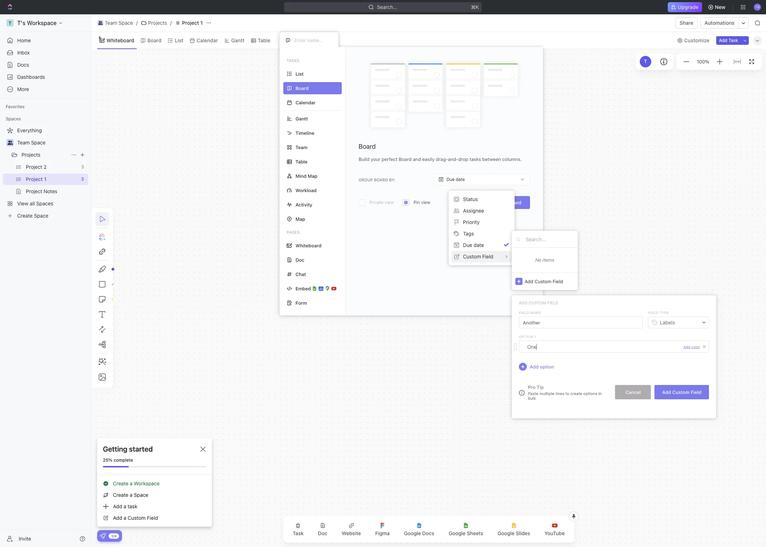 Task type: locate. For each thing, give the bounding box(es) containing it.
1 vertical spatial due date
[[463, 242, 484, 248]]

due date inside dropdown button
[[447, 177, 465, 182]]

list down project 1 link
[[175, 37, 183, 43]]

1 horizontal spatial docs
[[422, 531, 434, 537]]

1 vertical spatial table
[[296, 159, 308, 165]]

date inside button
[[474, 242, 484, 248]]

color
[[692, 345, 700, 349]]

1 right project
[[200, 20, 203, 26]]

due date inside button
[[463, 242, 484, 248]]

items
[[543, 257, 555, 263]]

1 vertical spatial space
[[31, 140, 46, 146]]

new
[[715, 4, 726, 10]]

task button
[[287, 519, 309, 541]]

i
[[522, 391, 523, 395]]

0 horizontal spatial user group image
[[7, 141, 13, 145]]

list inside 'link'
[[175, 37, 183, 43]]

customize
[[685, 37, 710, 43]]

workload
[[296, 187, 317, 193]]

pro tip paste multiple lines to create options in bulk
[[528, 385, 602, 401]]

0 vertical spatial team space link
[[96, 19, 135, 27]]

add custom field
[[525, 279, 563, 284], [519, 301, 559, 305], [662, 389, 702, 395]]

1 horizontal spatial user group image
[[98, 21, 103, 25]]

0 vertical spatial board
[[148, 37, 162, 43]]

getting
[[103, 445, 127, 454]]

timeline
[[296, 130, 314, 136]]

1 horizontal spatial team space link
[[96, 19, 135, 27]]

date inside dropdown button
[[456, 177, 465, 182]]

calendar down project 1
[[197, 37, 218, 43]]

automations
[[705, 20, 735, 26]]

docs
[[17, 62, 29, 68], [422, 531, 434, 537]]

0 horizontal spatial map
[[296, 216, 305, 222]]

team space link inside tree
[[17, 137, 87, 149]]

1 vertical spatial add custom field
[[519, 301, 559, 305]]

1 vertical spatial team space
[[17, 140, 46, 146]]

whiteboard up chat
[[296, 243, 322, 248]]

0 vertical spatial projects link
[[139, 19, 169, 27]]

started
[[129, 445, 153, 454]]

/
[[136, 20, 138, 26], [170, 20, 172, 26]]

1 horizontal spatial /
[[170, 20, 172, 26]]

google slides button
[[492, 519, 536, 541]]

doc
[[296, 257, 304, 263], [318, 531, 328, 537]]

due date for due date dropdown button
[[447, 177, 465, 182]]

0 horizontal spatial board
[[148, 37, 162, 43]]

sidebar navigation
[[0, 14, 91, 548]]

create up add a task
[[113, 492, 128, 498]]

1 horizontal spatial 1
[[535, 335, 536, 339]]

whiteboard left the board link
[[107, 37, 134, 43]]

2 google from the left
[[449, 531, 466, 537]]

gantt
[[231, 37, 245, 43], [296, 116, 308, 121]]

0 horizontal spatial calendar
[[197, 37, 218, 43]]

0 vertical spatial map
[[308, 173, 317, 179]]

map
[[308, 173, 317, 179], [296, 216, 305, 222]]

doc button
[[312, 519, 333, 541]]

favorites button
[[3, 103, 28, 111]]

1 horizontal spatial date
[[474, 242, 484, 248]]

google left sheets
[[449, 531, 466, 537]]

a for task
[[124, 504, 126, 510]]

1 create from the top
[[113, 481, 128, 487]]

1 vertical spatial date
[[474, 242, 484, 248]]

option
[[540, 364, 554, 370]]

0 vertical spatial whiteboard
[[107, 37, 134, 43]]

google right figma
[[404, 531, 421, 537]]

due inside button
[[463, 242, 472, 248]]

whiteboard link
[[105, 35, 134, 45]]

1 vertical spatial doc
[[318, 531, 328, 537]]

0 horizontal spatial 1
[[200, 20, 203, 26]]

date up status
[[456, 177, 465, 182]]

due for due date button
[[463, 242, 472, 248]]

0 vertical spatial task
[[729, 37, 738, 43]]

list down view
[[296, 71, 304, 77]]

tags
[[463, 231, 474, 237]]

create a space
[[113, 492, 148, 498]]

t
[[644, 59, 647, 64]]

automations button
[[701, 18, 738, 28]]

0 vertical spatial due
[[447, 177, 455, 182]]

table right gantt link
[[258, 37, 271, 43]]

add inside add custom field button
[[662, 389, 671, 395]]

0 horizontal spatial space
[[31, 140, 46, 146]]

field inside add custom field dropdown button
[[553, 279, 563, 284]]

gantt left table "link"
[[231, 37, 245, 43]]

due for due date dropdown button
[[447, 177, 455, 182]]

status
[[463, 196, 478, 202]]

1 horizontal spatial team space
[[105, 20, 133, 26]]

table up mind
[[296, 159, 308, 165]]

1 horizontal spatial doc
[[318, 531, 328, 537]]

search...
[[377, 4, 398, 10]]

a left task at the left of the page
[[124, 504, 126, 510]]

list link
[[173, 35, 183, 45]]

2 horizontal spatial google
[[498, 531, 515, 537]]

1 vertical spatial create
[[113, 492, 128, 498]]

0 vertical spatial calendar
[[197, 37, 218, 43]]

0 horizontal spatial /
[[136, 20, 138, 26]]

0 horizontal spatial team
[[17, 140, 30, 146]]

due date button
[[452, 240, 512, 251]]

1 vertical spatial calendar
[[296, 100, 316, 105]]

due inside dropdown button
[[447, 177, 455, 182]]

favorites
[[6, 104, 25, 109]]

field type
[[648, 311, 669, 315]]

1 horizontal spatial whiteboard
[[296, 243, 322, 248]]

inbox link
[[3, 47, 88, 58]]

board link
[[146, 35, 162, 45]]

0 vertical spatial user group image
[[98, 21, 103, 25]]

1 vertical spatial user group image
[[7, 141, 13, 145]]

2 vertical spatial add custom field
[[662, 389, 702, 395]]

team space down spaces
[[17, 140, 46, 146]]

1 horizontal spatial google
[[449, 531, 466, 537]]

field
[[482, 254, 494, 260], [553, 279, 563, 284], [547, 301, 559, 305], [519, 311, 530, 315], [648, 311, 659, 315], [691, 389, 702, 395], [147, 515, 158, 521]]

project 1 link
[[173, 19, 205, 27]]

figma
[[375, 531, 390, 537]]

map down activity
[[296, 216, 305, 222]]

gantt up timeline
[[296, 116, 308, 121]]

0 vertical spatial projects
[[148, 20, 167, 26]]

0 horizontal spatial whiteboard
[[107, 37, 134, 43]]

Enter name... field
[[294, 37, 333, 43]]

0 horizontal spatial projects
[[22, 152, 40, 158]]

team up whiteboard link
[[105, 20, 117, 26]]

task down automations button
[[729, 37, 738, 43]]

0 vertical spatial create
[[113, 481, 128, 487]]

0 vertical spatial add custom field
[[525, 279, 563, 284]]

0 horizontal spatial task
[[293, 531, 304, 537]]

team down timeline
[[296, 144, 308, 150]]

1 vertical spatial list
[[296, 71, 304, 77]]

google slides
[[498, 531, 530, 537]]

user group image
[[98, 21, 103, 25], [7, 141, 13, 145]]

1 vertical spatial projects
[[22, 152, 40, 158]]

custom field button
[[452, 251, 512, 263]]

0 vertical spatial date
[[456, 177, 465, 182]]

1 vertical spatial team space link
[[17, 137, 87, 149]]

2 vertical spatial board
[[507, 200, 522, 206]]

0 vertical spatial doc
[[296, 257, 304, 263]]

0 horizontal spatial projects link
[[22, 149, 68, 161]]

share button
[[676, 17, 698, 29]]

a up task at the left of the page
[[130, 492, 133, 498]]

3 google from the left
[[498, 531, 515, 537]]

1 right option
[[535, 335, 536, 339]]

1 horizontal spatial space
[[119, 20, 133, 26]]

custom
[[463, 254, 481, 260], [535, 279, 552, 284], [529, 301, 546, 305], [673, 389, 690, 395], [128, 515, 146, 521]]

map right mind
[[308, 173, 317, 179]]

1 vertical spatial projects link
[[22, 149, 68, 161]]

0 vertical spatial table
[[258, 37, 271, 43]]

date up custom field
[[474, 242, 484, 248]]

a down add a task
[[124, 515, 126, 521]]

0 horizontal spatial list
[[175, 37, 183, 43]]

google left slides
[[498, 531, 515, 537]]

1 horizontal spatial calendar
[[296, 100, 316, 105]]

1 for option 1
[[535, 335, 536, 339]]

google docs
[[404, 531, 434, 537]]

tree
[[3, 125, 88, 222]]

calendar link
[[195, 35, 218, 45]]

space
[[119, 20, 133, 26], [31, 140, 46, 146], [134, 492, 148, 498]]

form
[[296, 300, 307, 306]]

0 horizontal spatial team space link
[[17, 137, 87, 149]]

0 vertical spatial 1
[[200, 20, 203, 26]]

1
[[200, 20, 203, 26], [535, 335, 536, 339]]

1 horizontal spatial table
[[296, 159, 308, 165]]

docs inside button
[[422, 531, 434, 537]]

1 horizontal spatial projects
[[148, 20, 167, 26]]

0 horizontal spatial docs
[[17, 62, 29, 68]]

1 horizontal spatial team
[[105, 20, 117, 26]]

100% button
[[696, 57, 711, 66]]

task
[[729, 37, 738, 43], [293, 531, 304, 537]]

0 horizontal spatial table
[[258, 37, 271, 43]]

task left doc button
[[293, 531, 304, 537]]

calendar
[[197, 37, 218, 43], [296, 100, 316, 105]]

due date up status
[[447, 177, 465, 182]]

project 1
[[182, 20, 203, 26]]

0 vertical spatial gantt
[[231, 37, 245, 43]]

1 vertical spatial docs
[[422, 531, 434, 537]]

0 horizontal spatial due
[[447, 177, 455, 182]]

1 horizontal spatial board
[[359, 143, 376, 150]]

due date up custom field
[[463, 242, 484, 248]]

google inside 'button'
[[449, 531, 466, 537]]

add a task
[[113, 504, 137, 510]]

add
[[719, 37, 728, 43], [525, 279, 534, 284], [519, 301, 528, 305], [684, 345, 691, 349], [530, 364, 539, 370], [662, 389, 671, 395], [113, 504, 122, 510], [113, 515, 122, 521]]

1 vertical spatial due
[[463, 242, 472, 248]]

1 horizontal spatial due
[[463, 242, 472, 248]]

add custom field button
[[655, 385, 709, 400]]

create
[[113, 481, 128, 487], [113, 492, 128, 498]]

1 horizontal spatial gantt
[[296, 116, 308, 121]]

team space up whiteboard link
[[105, 20, 133, 26]]

0 vertical spatial due date
[[447, 177, 465, 182]]

projects link
[[139, 19, 169, 27], [22, 149, 68, 161]]

create up create a space
[[113, 481, 128, 487]]

list
[[175, 37, 183, 43], [296, 71, 304, 77]]

25% complete
[[103, 458, 133, 463]]

1 for project 1
[[200, 20, 203, 26]]

2 horizontal spatial space
[[134, 492, 148, 498]]

0 horizontal spatial date
[[456, 177, 465, 182]]

a for space
[[130, 492, 133, 498]]

calendar up timeline
[[296, 100, 316, 105]]

team space inside tree
[[17, 140, 46, 146]]

1 vertical spatial map
[[296, 216, 305, 222]]

1 vertical spatial 1
[[535, 335, 536, 339]]

⌘k
[[471, 4, 479, 10]]

invite
[[19, 536, 31, 542]]

Search... text field
[[526, 234, 574, 245]]

whiteboard
[[107, 37, 134, 43], [296, 243, 322, 248]]

team down spaces
[[17, 140, 30, 146]]

by:
[[389, 177, 396, 182]]

board
[[374, 177, 388, 182]]

doc up chat
[[296, 257, 304, 263]]

priority
[[463, 219, 480, 225]]

doc right task button
[[318, 531, 328, 537]]

google sheets button
[[443, 519, 489, 541]]

docs link
[[3, 59, 88, 71]]

1 google from the left
[[404, 531, 421, 537]]

0 vertical spatial docs
[[17, 62, 29, 68]]

0 horizontal spatial google
[[404, 531, 421, 537]]

docs inside sidebar navigation
[[17, 62, 29, 68]]

add color button
[[684, 345, 700, 349]]

1 vertical spatial board
[[359, 143, 376, 150]]

tree containing team space
[[3, 125, 88, 222]]

board
[[148, 37, 162, 43], [359, 143, 376, 150], [507, 200, 522, 206]]

2 create from the top
[[113, 492, 128, 498]]

add task
[[719, 37, 738, 43]]

google for google slides
[[498, 531, 515, 537]]

due
[[447, 177, 455, 182], [463, 242, 472, 248]]

0 vertical spatial list
[[175, 37, 183, 43]]

a up create a space
[[130, 481, 133, 487]]

0 horizontal spatial team space
[[17, 140, 46, 146]]



Task type: describe. For each thing, give the bounding box(es) containing it.
add inside add task button
[[719, 37, 728, 43]]

complete
[[114, 458, 133, 463]]

dashboards
[[17, 74, 45, 80]]

1/4
[[111, 534, 117, 538]]

youtube
[[545, 531, 565, 537]]

add custom field button
[[512, 273, 578, 290]]

figma button
[[370, 519, 396, 541]]

100%
[[697, 59, 710, 64]]

custom field
[[463, 254, 494, 260]]

a for custom
[[124, 515, 126, 521]]

pro
[[528, 385, 536, 390]]

close image
[[201, 447, 206, 452]]

team inside sidebar navigation
[[17, 140, 30, 146]]

field inside add custom field button
[[691, 389, 702, 395]]

cancel
[[626, 389, 641, 395]]

0 vertical spatial space
[[119, 20, 133, 26]]

0 horizontal spatial doc
[[296, 257, 304, 263]]

25%
[[103, 458, 113, 463]]

workspace
[[134, 481, 160, 487]]

space inside tree
[[31, 140, 46, 146]]

group board by:
[[359, 177, 396, 182]]

field name
[[519, 311, 541, 315]]

2 / from the left
[[170, 20, 172, 26]]

embed
[[296, 286, 311, 292]]

option 1
[[519, 335, 536, 339]]

chat
[[296, 271, 306, 277]]

group
[[359, 177, 373, 182]]

name
[[531, 311, 541, 315]]

table inside "link"
[[258, 37, 271, 43]]

add a custom field
[[113, 515, 158, 521]]

bulk
[[528, 396, 536, 401]]

date for due date button
[[474, 242, 484, 248]]

onboarding checklist button element
[[100, 534, 106, 539]]

view button
[[280, 35, 303, 45]]

slides
[[516, 531, 530, 537]]

projects inside sidebar navigation
[[22, 152, 40, 158]]

add color
[[684, 345, 700, 349]]

date for due date dropdown button
[[456, 177, 465, 182]]

add task button
[[717, 36, 741, 45]]

create a workspace
[[113, 481, 160, 487]]

table link
[[256, 35, 271, 45]]

no
[[535, 257, 542, 263]]

2 horizontal spatial board
[[507, 200, 522, 206]]

project
[[182, 20, 199, 26]]

tree inside sidebar navigation
[[3, 125, 88, 222]]

google sheets
[[449, 531, 483, 537]]

google for google sheets
[[449, 531, 466, 537]]

1 horizontal spatial list
[[296, 71, 304, 77]]

home link
[[3, 35, 88, 46]]

add inside add custom field dropdown button
[[525, 279, 534, 284]]

0 vertical spatial team space
[[105, 20, 133, 26]]

priority button
[[452, 217, 512, 228]]

no items
[[535, 257, 555, 263]]

tags button
[[452, 228, 512, 240]]

Enter name... text field
[[519, 317, 643, 329]]

lines
[[556, 391, 565, 396]]

doc inside button
[[318, 531, 328, 537]]

Option name... text field
[[527, 341, 680, 353]]

calendar inside calendar link
[[197, 37, 218, 43]]

share
[[680, 20, 694, 26]]

multiple
[[540, 391, 555, 396]]

2 vertical spatial space
[[134, 492, 148, 498]]

tip
[[537, 385, 544, 390]]

create
[[571, 391, 582, 396]]

mind map
[[296, 173, 317, 179]]

1 horizontal spatial map
[[308, 173, 317, 179]]

create for create a space
[[113, 492, 128, 498]]

new button
[[705, 1, 730, 13]]

1 vertical spatial task
[[293, 531, 304, 537]]

projects link inside tree
[[22, 149, 68, 161]]

google for google docs
[[404, 531, 421, 537]]

labels
[[660, 320, 675, 326]]

upgrade link
[[668, 2, 702, 12]]

google docs button
[[398, 519, 440, 541]]

user group image inside sidebar navigation
[[7, 141, 13, 145]]

due date for due date button
[[463, 242, 484, 248]]

create for create a workspace
[[113, 481, 128, 487]]

inbox
[[17, 50, 30, 56]]

assignee button
[[452, 205, 512, 217]]

customize button
[[675, 35, 712, 45]]

labels button
[[649, 317, 709, 329]]

add option
[[530, 364, 554, 370]]

1 horizontal spatial task
[[729, 37, 738, 43]]

onboarding checklist button image
[[100, 534, 106, 539]]

add custom field inside dropdown button
[[525, 279, 563, 284]]

gantt link
[[230, 35, 245, 45]]

youtube button
[[539, 519, 571, 541]]

activity
[[296, 202, 312, 208]]

a for workspace
[[130, 481, 133, 487]]

add custom field inside button
[[662, 389, 702, 395]]

sheets
[[467, 531, 483, 537]]

2 horizontal spatial team
[[296, 144, 308, 150]]

assignee
[[463, 208, 484, 214]]

spaces
[[6, 116, 21, 122]]

1 / from the left
[[136, 20, 138, 26]]

cancel button
[[615, 385, 651, 400]]

dashboards link
[[3, 71, 88, 83]]

view button
[[280, 32, 303, 49]]

paste
[[528, 391, 539, 396]]

1 horizontal spatial projects link
[[139, 19, 169, 27]]

custom inside button
[[673, 389, 690, 395]]

due date button
[[433, 174, 530, 186]]

website
[[342, 531, 361, 537]]

to
[[566, 391, 569, 396]]

type
[[660, 311, 669, 315]]

1 vertical spatial whiteboard
[[296, 243, 322, 248]]

in
[[599, 391, 602, 396]]

1 vertical spatial gantt
[[296, 116, 308, 121]]

field inside "custom field" dropdown button
[[482, 254, 494, 260]]

0 horizontal spatial gantt
[[231, 37, 245, 43]]

home
[[17, 37, 31, 43]]

upgrade
[[678, 4, 699, 10]]



Task type: vqa. For each thing, say whether or not it's contained in the screenshot.
Describe your task type text box on the bottom
no



